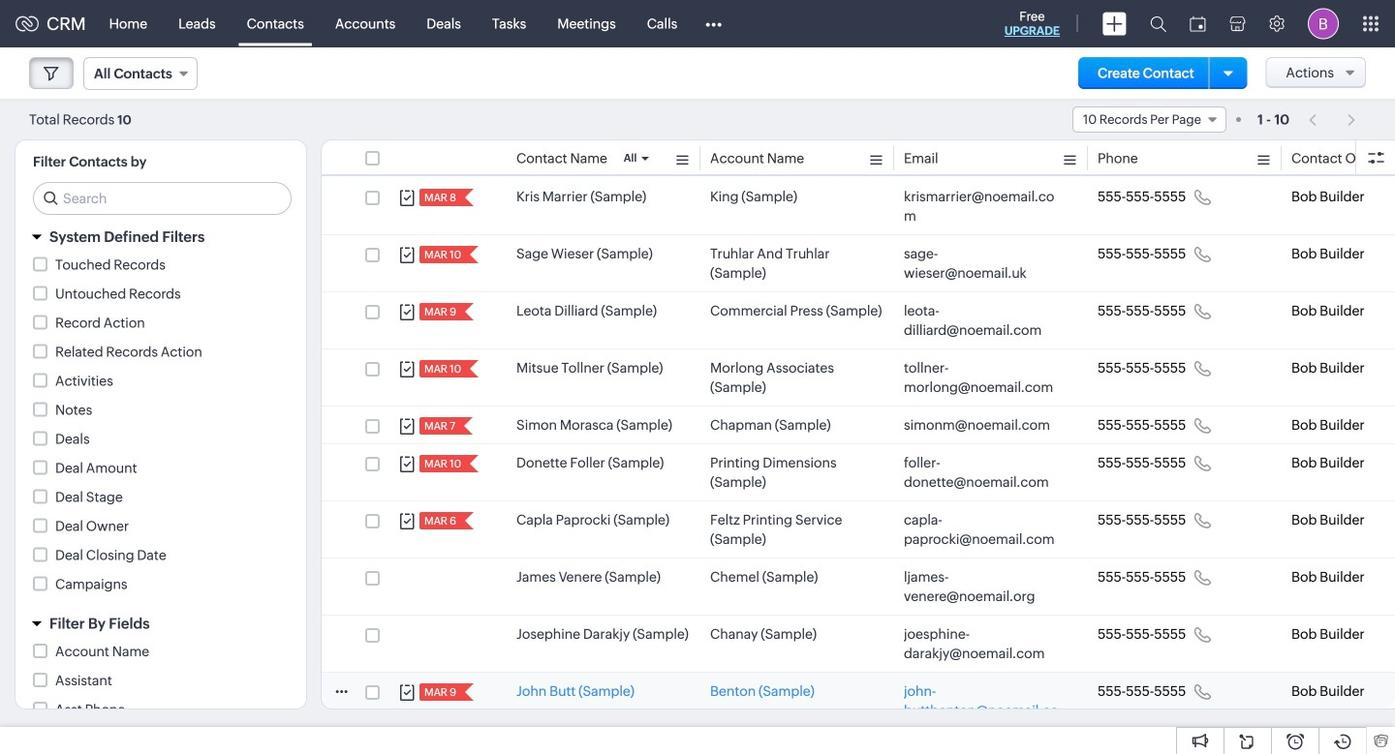 Task type: locate. For each thing, give the bounding box(es) containing it.
Other Modules field
[[693, 8, 735, 39]]

calendar image
[[1190, 16, 1206, 31]]

create menu image
[[1103, 12, 1127, 35]]

row group
[[322, 178, 1395, 750]]

None field
[[83, 57, 197, 90], [1073, 107, 1227, 133], [83, 57, 197, 90], [1073, 107, 1227, 133]]

navigation
[[1300, 106, 1366, 134]]

search image
[[1150, 16, 1167, 32]]



Task type: vqa. For each thing, say whether or not it's contained in the screenshot.
logo
yes



Task type: describe. For each thing, give the bounding box(es) containing it.
Search text field
[[34, 183, 291, 214]]

profile element
[[1297, 0, 1351, 47]]

create menu element
[[1091, 0, 1139, 47]]

search element
[[1139, 0, 1178, 47]]

profile image
[[1308, 8, 1339, 39]]

logo image
[[16, 16, 39, 31]]



